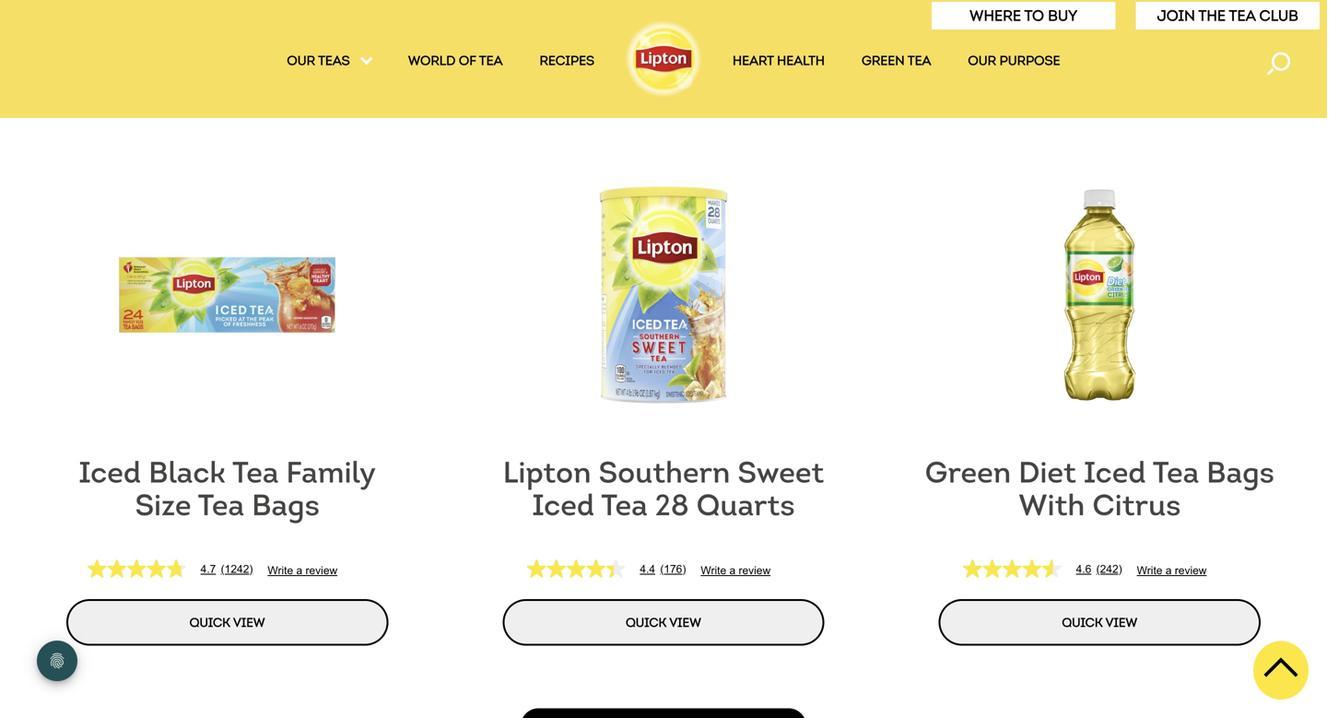 Task type: vqa. For each thing, say whether or not it's contained in the screenshot.


Task type: locate. For each thing, give the bounding box(es) containing it.
write a review right (242)
[[1138, 564, 1207, 577]]

review right (242)
[[1175, 564, 1207, 577]]

quick view
[[626, 85, 702, 100], [190, 615, 265, 630], [626, 615, 702, 630], [1063, 615, 1138, 630]]

(176)
[[661, 563, 686, 575]]

1 vertical spatial green
[[925, 454, 1012, 492]]

0 horizontal spatial bags
[[252, 486, 320, 524]]

write a review button
[[268, 564, 338, 577], [701, 564, 771, 577], [1138, 564, 1207, 577]]

0 horizontal spatial iced
[[79, 454, 141, 492]]

1 write a review button from the left
[[268, 564, 338, 577]]

write a review right (1242)
[[268, 564, 338, 577]]

a for iced black tea family size tea bags
[[296, 564, 303, 577]]

teas
[[318, 53, 350, 69]]

a
[[730, 34, 736, 46], [296, 564, 303, 577], [730, 564, 736, 577], [1166, 564, 1172, 577]]

lipton southern sweet iced tea 28 quarts image
[[549, 180, 779, 410]]

quick
[[626, 85, 667, 100], [190, 615, 231, 630], [626, 615, 667, 630], [1063, 615, 1103, 630]]

write a review right (176)
[[701, 564, 771, 577]]

tea inside green tea link
[[908, 53, 932, 69]]

write a review button for citrus
[[1138, 564, 1207, 577]]

iced black tea family size tea bags link
[[49, 454, 406, 560]]

0 vertical spatial green
[[862, 53, 905, 69]]

write a review for green diet iced tea bags with citrus
[[1138, 564, 1207, 577]]

2 horizontal spatial iced
[[1084, 454, 1147, 492]]

bags
[[1207, 454, 1275, 492], [252, 486, 320, 524]]

where
[[970, 6, 1022, 25]]

0 horizontal spatial write a review button
[[268, 564, 338, 577]]

lipton site logo image
[[622, 17, 705, 100]]

our
[[287, 53, 315, 69]]

review for lipton southern sweet iced tea 28 quarts
[[739, 564, 771, 577]]

green right "health"
[[862, 53, 905, 69]]

the
[[1199, 6, 1226, 25]]

join the tea club button
[[1135, 1, 1321, 30]]

write a review
[[701, 34, 771, 46], [268, 564, 338, 577], [701, 564, 771, 577], [1138, 564, 1207, 577]]

green for green diet iced tea bags with citrus
[[925, 454, 1012, 492]]

quick view button
[[503, 69, 825, 115], [66, 599, 388, 646], [503, 599, 825, 646], [939, 599, 1261, 646]]

0 horizontal spatial green
[[862, 53, 905, 69]]

bags inside "green diet iced tea bags with citrus"
[[1207, 454, 1275, 492]]

4.6
[[1077, 563, 1092, 575]]

a for green diet iced tea bags with citrus
[[1166, 564, 1172, 577]]

our teas link
[[287, 53, 371, 75]]

iced black tea family size tea bags
[[79, 454, 376, 524]]

a right (242)
[[1166, 564, 1172, 577]]

review for iced black tea family size tea bags
[[306, 564, 338, 577]]

green inside "green diet iced tea bags with citrus"
[[925, 454, 1012, 492]]

our purpose
[[969, 53, 1061, 69]]

3 write a review button from the left
[[1138, 564, 1207, 577]]

health
[[777, 53, 825, 69]]

diet
[[1019, 454, 1077, 492]]

write
[[701, 34, 727, 46], [268, 564, 293, 577], [701, 564, 727, 577], [1138, 564, 1163, 577]]

lipton
[[503, 454, 591, 492]]

write a review up heart
[[701, 34, 771, 46]]

a right (1242)
[[296, 564, 303, 577]]

green left diet
[[925, 454, 1012, 492]]

write a review button right (242)
[[1138, 564, 1207, 577]]

1 horizontal spatial bags
[[1207, 454, 1275, 492]]

sweet
[[738, 454, 825, 492]]

a for lipton southern sweet iced tea 28 quarts
[[730, 564, 736, 577]]

4.4 (176)
[[640, 563, 686, 575]]

2 write a review button from the left
[[701, 564, 771, 577]]

to
[[1025, 6, 1045, 25]]

1 horizontal spatial green
[[925, 454, 1012, 492]]

a up heart
[[730, 34, 736, 46]]

iced inside "green diet iced tea bags with citrus"
[[1084, 454, 1147, 492]]

review for green diet iced tea bags with citrus
[[1175, 564, 1207, 577]]

view for iced black tea family size tea bags
[[233, 615, 265, 630]]

iced
[[79, 454, 141, 492], [1084, 454, 1147, 492], [532, 486, 595, 524]]

recipes
[[540, 53, 595, 69]]

green
[[862, 53, 905, 69], [925, 454, 1012, 492]]

green diet iced tea bags with citrus image
[[985, 180, 1216, 410]]

recipes link
[[540, 53, 595, 75]]

1 horizontal spatial write a review button
[[701, 564, 771, 577]]

view
[[670, 85, 702, 100], [233, 615, 265, 630], [670, 615, 702, 630], [1106, 615, 1138, 630]]

with
[[1019, 486, 1086, 524]]

quarts
[[697, 486, 795, 524]]

a right (176)
[[730, 564, 736, 577]]

tea inside lipton southern sweet iced tea 28 quarts
[[601, 486, 648, 524]]

southern
[[599, 454, 731, 492]]

write a review button right (176)
[[701, 564, 771, 577]]

of
[[459, 53, 476, 69]]

write a review button right (1242)
[[268, 564, 338, 577]]

review
[[739, 34, 771, 46], [306, 564, 338, 577], [739, 564, 771, 577], [1175, 564, 1207, 577]]

review down quarts
[[739, 564, 771, 577]]

open privacy settings image
[[37, 641, 77, 681]]

write a review for lipton southern sweet iced tea 28 quarts
[[701, 564, 771, 577]]

world of tea
[[408, 53, 503, 69]]

iced black tea family size tea bags image
[[112, 180, 343, 410]]

heart health
[[733, 53, 825, 69]]

tea
[[1230, 6, 1256, 25], [908, 53, 932, 69], [232, 454, 279, 492], [1153, 454, 1200, 492], [198, 486, 244, 524], [601, 486, 648, 524]]

1 horizontal spatial iced
[[532, 486, 595, 524]]

our teas
[[287, 53, 353, 69]]

2 horizontal spatial write a review button
[[1138, 564, 1207, 577]]

navigation
[[0, 52, 1328, 75]]

review right (1242)
[[306, 564, 338, 577]]



Task type: describe. For each thing, give the bounding box(es) containing it.
lipton southern sweet iced tea 28 quarts
[[503, 454, 825, 524]]

(242)
[[1097, 563, 1123, 575]]

write a review button for quarts
[[701, 564, 771, 577]]

green tea
[[862, 53, 932, 69]]

buy
[[1049, 6, 1078, 25]]

purpose
[[1000, 53, 1061, 69]]

world of tea link
[[408, 53, 503, 75]]

green diet iced tea bags with citrus link
[[921, 454, 1279, 560]]

our
[[969, 53, 997, 69]]

navigation containing our teas
[[0, 52, 1328, 75]]

quick for lipton southern sweet iced tea 28 quarts
[[626, 615, 667, 630]]

quick view button for iced black tea family size tea bags
[[66, 599, 388, 646]]

28
[[655, 486, 689, 524]]

quick view for iced black tea family size tea bags
[[190, 615, 265, 630]]

write a review button for bags
[[268, 564, 338, 577]]

join the tea club link
[[1158, 6, 1299, 25]]

write a review for iced black tea family size tea bags
[[268, 564, 338, 577]]

size
[[135, 486, 191, 524]]

quick view button for lipton southern sweet iced tea 28 quarts
[[503, 599, 825, 646]]

green for green tea
[[862, 53, 905, 69]]

quick view for lipton southern sweet iced tea 28 quarts
[[626, 615, 702, 630]]

world
[[408, 53, 456, 69]]

citrus
[[1093, 486, 1182, 524]]

4.4
[[640, 563, 656, 575]]

where to buy link
[[970, 6, 1078, 25]]

bags inside iced black tea family size tea bags
[[252, 486, 320, 524]]

view for green diet iced tea bags with citrus
[[1106, 615, 1138, 630]]

4.7 (1242)
[[201, 563, 253, 575]]

write for lipton southern sweet iced tea 28 quarts
[[701, 564, 727, 577]]

quick for green diet iced tea bags with citrus
[[1063, 615, 1103, 630]]

quick for iced black tea family size tea bags
[[190, 615, 231, 630]]

tea
[[479, 53, 503, 69]]

write for iced black tea family size tea bags
[[268, 564, 293, 577]]

quick view for green diet iced tea bags with citrus
[[1063, 615, 1138, 630]]

(1242)
[[221, 563, 253, 575]]

review up heart
[[739, 34, 771, 46]]

heart health link
[[733, 53, 825, 75]]

4.7
[[201, 563, 216, 575]]

tea inside "green diet iced tea bags with citrus"
[[1153, 454, 1200, 492]]

join
[[1158, 6, 1196, 25]]

green tea link
[[862, 53, 932, 75]]

where to buy button
[[931, 1, 1117, 30]]

iced inside lipton southern sweet iced tea 28 quarts
[[532, 486, 595, 524]]

tea inside button
[[1230, 6, 1256, 25]]

black
[[149, 454, 226, 492]]

join the tea club
[[1158, 6, 1299, 25]]

green diet iced tea bags with citrus
[[925, 454, 1275, 524]]

view for lipton southern sweet iced tea 28 quarts
[[670, 615, 702, 630]]

our purpose link
[[969, 53, 1061, 75]]

iced inside iced black tea family size tea bags
[[79, 454, 141, 492]]

lipton southern sweet iced tea 28 quarts link
[[485, 454, 843, 560]]

heart
[[733, 53, 774, 69]]

club
[[1260, 6, 1299, 25]]

where to buy
[[970, 6, 1078, 25]]

quick view button for green diet iced tea bags with citrus
[[939, 599, 1261, 646]]

write for green diet iced tea bags with citrus
[[1138, 564, 1163, 577]]

family
[[286, 454, 376, 492]]

4.6 (242)
[[1077, 563, 1123, 575]]



